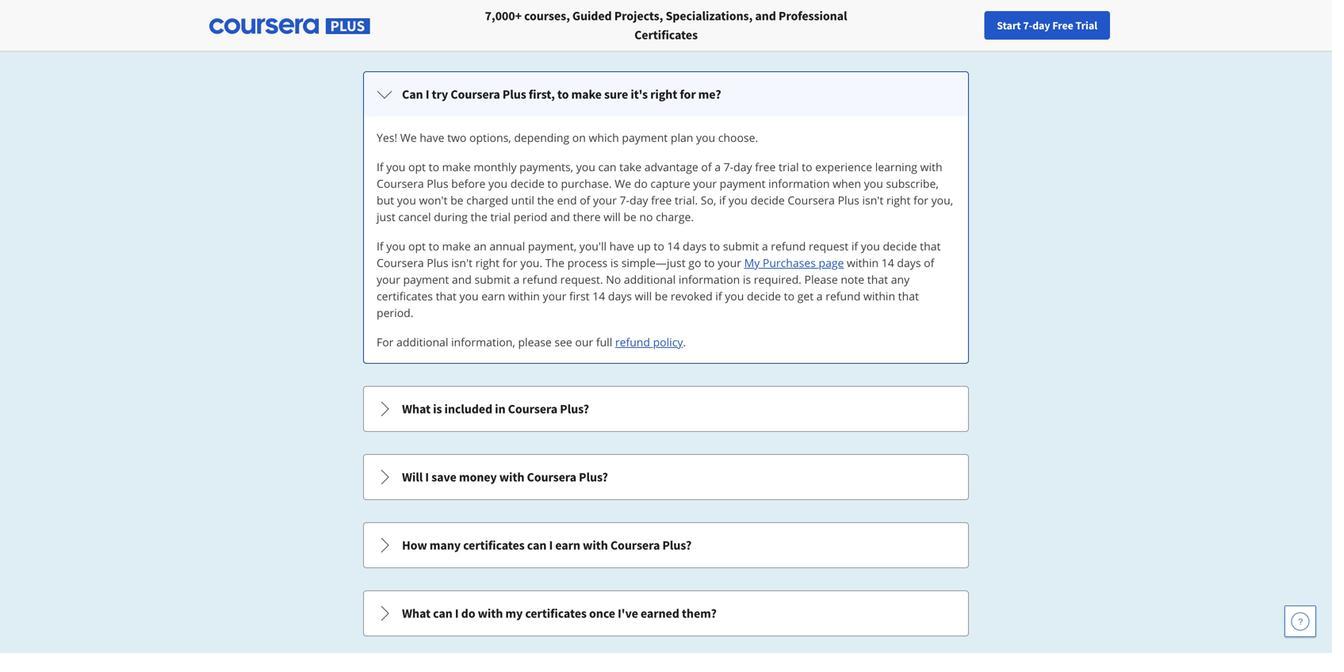 Task type: vqa. For each thing, say whether or not it's contained in the screenshot.
apply to the bottom
no



Task type: describe. For each thing, give the bounding box(es) containing it.
to down payments,
[[548, 176, 558, 191]]

coursera right try
[[451, 86, 500, 102]]

if inside if you opt to make an annual payment, you'll have up to 14 days to submit a refund request if you decide that coursera plus isn't right for you. the process is simple—just go to your
[[852, 239, 859, 254]]

career
[[1064, 18, 1094, 33]]

required.
[[754, 272, 802, 287]]

many
[[430, 538, 461, 554]]

learning
[[876, 159, 918, 175]]

depending
[[514, 130, 570, 145]]

2 vertical spatial day
[[630, 193, 649, 208]]

in
[[495, 401, 506, 417]]

any
[[892, 272, 910, 287]]

will inside if you opt to make monthly payments, you can take advantage of a 7-day free trial to experience learning with coursera plus before you decide to purchase. we do capture your payment information when you subscribe, but you won't be charged until the end of your 7-day free trial. so, if you decide coursera plus isn't right for you, just cancel during the trial period and there will be no charge.
[[604, 209, 621, 225]]

refund right full on the left of page
[[616, 335, 651, 350]]

trial
[[1076, 18, 1098, 33]]

that down any
[[899, 289, 920, 304]]

free
[[1053, 18, 1074, 33]]

2 vertical spatial plus?
[[663, 538, 692, 554]]

0 vertical spatial free
[[756, 159, 776, 175]]

period
[[514, 209, 548, 225]]

1 vertical spatial 7-
[[724, 159, 734, 175]]

choose.
[[719, 130, 759, 145]]

0 vertical spatial plus?
[[560, 401, 589, 417]]

my
[[745, 255, 760, 271]]

.
[[683, 335, 686, 350]]

1 horizontal spatial can
[[527, 538, 547, 554]]

a inside if you opt to make an annual payment, you'll have up to 14 days to submit a refund request if you decide that coursera plus isn't right for you. the process is simple—just go to your
[[762, 239, 769, 254]]

with right money at the bottom left of the page
[[500, 470, 525, 486]]

submit inside if you opt to make an annual payment, you'll have up to 14 days to submit a refund request if you decide that coursera plus isn't right for you. the process is simple—just go to your
[[723, 239, 759, 254]]

additional inside within 14 days of your payment and submit a refund request. no additional information is required. please note that any certificates that you earn within your first 14 days will be revoked if you decide to get a refund within that period.
[[624, 272, 676, 287]]

period.
[[377, 305, 414, 321]]

within down any
[[864, 289, 896, 304]]

plus down "when"
[[838, 193, 860, 208]]

start 7-day free trial button
[[985, 11, 1111, 40]]

on
[[573, 130, 586, 145]]

once
[[590, 606, 616, 622]]

simple—just
[[622, 255, 686, 271]]

for
[[377, 335, 394, 350]]

there
[[573, 209, 601, 225]]

certificates inside within 14 days of your payment and submit a refund request. no additional information is required. please note that any certificates that you earn within your first 14 days will be revoked if you decide to get a refund within that period.
[[377, 289, 433, 304]]

you,
[[932, 193, 954, 208]]

professional
[[779, 8, 848, 24]]

7,000+ courses, guided projects, specializations, and professional certificates
[[485, 8, 848, 43]]

is inside within 14 days of your payment and submit a refund request. no additional information is required. please note that any certificates that you earn within your first 14 days will be revoked if you decide to get a refund within that period.
[[743, 272, 751, 287]]

coursera up how many certificates can i earn with coursera plus?
[[527, 470, 577, 486]]

payment,
[[528, 239, 577, 254]]

and inside if you opt to make monthly payments, you can take advantage of a 7-day free trial to experience learning with coursera plus before you decide to purchase. we do capture your payment information when you subscribe, but you won't be charged until the end of your 7-day free trial. so, if you decide coursera plus isn't right for you, just cancel during the trial period and there will be no charge.
[[551, 209, 570, 225]]

if inside if you opt to make monthly payments, you can take advantage of a 7-day free trial to experience learning with coursera plus before you decide to purchase. we do capture your payment information when you subscribe, but you won't be charged until the end of your 7-day free trial. so, if you decide coursera plus isn't right for you, just cancel during the trial period and there will be no charge.
[[720, 193, 726, 208]]

have inside if you opt to make an annual payment, you'll have up to 14 days to submit a refund request if you decide that coursera plus isn't right for you. the process is simple—just go to your
[[610, 239, 635, 254]]

page
[[819, 255, 845, 271]]

payment inside within 14 days of your payment and submit a refund request. no additional information is required. please note that any certificates that you earn within your first 14 days will be revoked if you decide to get a refund within that period.
[[403, 272, 449, 287]]

help center image
[[1292, 613, 1311, 632]]

get
[[798, 289, 814, 304]]

me?
[[699, 86, 722, 102]]

that up information,
[[436, 289, 457, 304]]

plus inside if you opt to make an annual payment, you'll have up to 14 days to submit a refund request if you decide that coursera plus isn't right for you. the process is simple—just go to your
[[427, 255, 449, 271]]

0 vertical spatial be
[[451, 193, 464, 208]]

certificates
[[635, 27, 698, 43]]

0 vertical spatial the
[[538, 193, 555, 208]]

find
[[995, 18, 1015, 33]]

to right the go
[[705, 255, 715, 271]]

coursera inside if you opt to make an annual payment, you'll have up to 14 days to submit a refund request if you decide that coursera plus isn't right for you. the process is simple—just go to your
[[377, 255, 424, 271]]

for inside if you opt to make an annual payment, you'll have up to 14 days to submit a refund request if you decide that coursera plus isn't right for you. the process is simple—just go to your
[[503, 255, 518, 271]]

plan
[[671, 130, 694, 145]]

our
[[576, 335, 594, 350]]

the
[[546, 255, 565, 271]]

refund down note
[[826, 289, 861, 304]]

you right plan
[[697, 130, 716, 145]]

opt for before
[[409, 159, 426, 175]]

for additional information, please see our full refund policy .
[[377, 335, 686, 350]]

earned
[[641, 606, 680, 622]]

advantage
[[645, 159, 699, 175]]

a right get
[[817, 289, 823, 304]]

so,
[[701, 193, 717, 208]]

0 horizontal spatial additional
[[397, 335, 449, 350]]

decide up until
[[511, 176, 545, 191]]

1 vertical spatial day
[[734, 159, 753, 175]]

information inside within 14 days of your payment and submit a refund request. no additional information is required. please note that any certificates that you earn within your first 14 days will be revoked if you decide to get a refund within that period.
[[679, 272, 740, 287]]

my purchases page link
[[745, 255, 845, 271]]

0 horizontal spatial can
[[433, 606, 453, 622]]

what can i do with my certificates once i've earned them? button
[[364, 592, 969, 636]]

with up once
[[583, 538, 608, 554]]

is inside dropdown button
[[433, 401, 442, 417]]

to down the during
[[429, 239, 440, 254]]

to right 'up'
[[654, 239, 665, 254]]

go
[[689, 255, 702, 271]]

you down just
[[387, 239, 406, 254]]

refund policy link
[[616, 335, 683, 350]]

make inside dropdown button
[[572, 86, 602, 102]]

you up information,
[[460, 289, 479, 304]]

you down yes!
[[387, 159, 406, 175]]

cancel
[[399, 209, 431, 225]]

first,
[[529, 86, 555, 102]]

won't
[[419, 193, 448, 208]]

7,000+
[[485, 8, 522, 24]]

coursera up but
[[377, 176, 424, 191]]

coursera down "when"
[[788, 193, 835, 208]]

i inside will i save money with coursera plus? dropdown button
[[425, 470, 429, 486]]

purchases
[[763, 255, 816, 271]]

will i save money with coursera plus? button
[[364, 455, 969, 500]]

1 horizontal spatial trial
[[779, 159, 799, 175]]

i inside what can i do with my certificates once i've earned them? dropdown button
[[455, 606, 459, 622]]

a down annual
[[514, 272, 520, 287]]

within 14 days of your payment and submit a refund request. no additional information is required. please note that any certificates that you earn within your first 14 days will be revoked if you decide to get a refund within that period.
[[377, 255, 935, 321]]

specializations,
[[666, 8, 753, 24]]

list containing can i try coursera plus first, to make sure it's right for me?
[[362, 70, 971, 654]]

you up cancel
[[397, 193, 416, 208]]

you up purchase. at the left
[[577, 159, 596, 175]]

coursera up i've
[[611, 538, 660, 554]]

experience
[[816, 159, 873, 175]]

to left experience
[[802, 159, 813, 175]]

two
[[448, 130, 467, 145]]

to down so,
[[710, 239, 721, 254]]

find your new career
[[995, 18, 1094, 33]]

1 vertical spatial trial
[[491, 209, 511, 225]]

up
[[638, 239, 651, 254]]

what for what is included in coursera plus?
[[402, 401, 431, 417]]

annual
[[490, 239, 525, 254]]

that left any
[[868, 272, 889, 287]]

request.
[[561, 272, 603, 287]]

start 7-day free trial
[[998, 18, 1098, 33]]

guided
[[573, 8, 612, 24]]

you'll
[[580, 239, 607, 254]]

end
[[557, 193, 577, 208]]

isn't inside if you opt to make monthly payments, you can take advantage of a 7-day free trial to experience learning with coursera plus before you decide to purchase. we do capture your payment information when you subscribe, but you won't be charged until the end of your 7-day free trial. so, if you decide coursera plus isn't right for you, just cancel during the trial period and there will be no charge.
[[863, 193, 884, 208]]

is inside if you opt to make an annual payment, you'll have up to 14 days to submit a refund request if you decide that coursera plus isn't right for you. the process is simple—just go to your
[[611, 255, 619, 271]]

to inside can i try coursera plus first, to make sure it's right for me? dropdown button
[[558, 86, 569, 102]]

just
[[377, 209, 396, 225]]

save
[[432, 470, 457, 486]]

my purchases page
[[745, 255, 845, 271]]

if for if you opt to make monthly payments, you can take advantage of a 7-day free trial to experience learning with coursera plus before you decide to purchase. we do capture your payment information when you subscribe, but you won't be charged until the end of your 7-day free trial. so, if you decide coursera plus isn't right for you, just cancel during the trial period and there will be no charge.
[[377, 159, 384, 175]]

will inside within 14 days of your payment and submit a refund request. no additional information is required. please note that any certificates that you earn within your first 14 days will be revoked if you decide to get a refund within that period.
[[635, 289, 652, 304]]

what for what can i do with my certificates once i've earned them?
[[402, 606, 431, 622]]

day inside button
[[1033, 18, 1051, 33]]

i inside 'how many certificates can i earn with coursera plus?' dropdown button
[[549, 538, 553, 554]]

1 vertical spatial 14
[[882, 255, 895, 271]]

plus inside dropdown button
[[503, 86, 527, 102]]

purchase.
[[561, 176, 612, 191]]

please
[[805, 272, 838, 287]]

monthly
[[474, 159, 517, 175]]

refund down you.
[[523, 272, 558, 287]]

options,
[[470, 130, 512, 145]]

how
[[402, 538, 427, 554]]

you up note
[[861, 239, 881, 254]]

new
[[1041, 18, 1061, 33]]



Task type: locate. For each thing, give the bounding box(es) containing it.
decide inside within 14 days of your payment and submit a refund request. no additional information is required. please note that any certificates that you earn within your first 14 days will be revoked if you decide to get a refund within that period.
[[747, 289, 782, 304]]

of
[[702, 159, 712, 175], [580, 193, 591, 208], [924, 255, 935, 271]]

plus left first,
[[503, 86, 527, 102]]

request
[[809, 239, 849, 254]]

2 vertical spatial payment
[[403, 272, 449, 287]]

certificates up period.
[[377, 289, 433, 304]]

0 vertical spatial 14
[[668, 239, 680, 254]]

within up note
[[847, 255, 879, 271]]

decide down required.
[[747, 289, 782, 304]]

will
[[402, 470, 423, 486]]

days down no
[[608, 289, 632, 304]]

we inside if you opt to make monthly payments, you can take advantage of a 7-day free trial to experience learning with coursera plus before you decide to purchase. we do capture your payment information when you subscribe, but you won't be charged until the end of your 7-day free trial. so, if you decide coursera plus isn't right for you, just cancel during the trial period and there will be no charge.
[[615, 176, 632, 191]]

1 vertical spatial right
[[887, 193, 911, 208]]

2 vertical spatial and
[[452, 272, 472, 287]]

0 vertical spatial for
[[680, 86, 696, 102]]

14
[[668, 239, 680, 254], [882, 255, 895, 271], [593, 289, 606, 304]]

if inside if you opt to make monthly payments, you can take advantage of a 7-day free trial to experience learning with coursera plus before you decide to purchase. we do capture your payment information when you subscribe, but you won't be charged until the end of your 7-day free trial. so, if you decide coursera plus isn't right for you, just cancel during the trial period and there will be no charge.
[[377, 159, 384, 175]]

be
[[451, 193, 464, 208], [624, 209, 637, 225], [655, 289, 668, 304]]

can i try coursera plus first, to make sure it's right for me?
[[402, 86, 722, 102]]

of down purchase. at the left
[[580, 193, 591, 208]]

refund inside if you opt to make an annual payment, you'll have up to 14 days to submit a refund request if you decide that coursera plus isn't right for you. the process is simple—just go to your
[[771, 239, 806, 254]]

payments,
[[520, 159, 574, 175]]

1 horizontal spatial isn't
[[863, 193, 884, 208]]

0 vertical spatial earn
[[482, 289, 506, 304]]

if down yes!
[[377, 159, 384, 175]]

earn up information,
[[482, 289, 506, 304]]

make for payments,
[[442, 159, 471, 175]]

can i try coursera plus first, to make sure it's right for me? button
[[364, 72, 969, 117]]

1 horizontal spatial for
[[680, 86, 696, 102]]

you right so,
[[729, 193, 748, 208]]

0 horizontal spatial do
[[461, 606, 476, 622]]

1 horizontal spatial will
[[635, 289, 652, 304]]

1 vertical spatial payment
[[720, 176, 766, 191]]

14 up "simple—just"
[[668, 239, 680, 254]]

1 vertical spatial for
[[914, 193, 929, 208]]

right inside dropdown button
[[651, 86, 678, 102]]

if down just
[[377, 239, 384, 254]]

is
[[611, 255, 619, 271], [743, 272, 751, 287], [433, 401, 442, 417]]

right inside if you opt to make monthly payments, you can take advantage of a 7-day free trial to experience learning with coursera plus before you decide to purchase. we do capture your payment information when you subscribe, but you won't be charged until the end of your 7-day free trial. so, if you decide coursera plus isn't right for you, just cancel during the trial period and there will be no charge.
[[887, 193, 911, 208]]

submit
[[723, 239, 759, 254], [475, 272, 511, 287]]

for inside dropdown button
[[680, 86, 696, 102]]

payment inside if you opt to make monthly payments, you can take advantage of a 7-day free trial to experience learning with coursera plus before you decide to purchase. we do capture your payment information when you subscribe, but you won't be charged until the end of your 7-day free trial. so, if you decide coursera plus isn't right for you, just cancel during the trial period and there will be no charge.
[[720, 176, 766, 191]]

isn't
[[863, 193, 884, 208], [452, 255, 473, 271]]

find your new career link
[[987, 16, 1102, 36]]

1 vertical spatial free
[[651, 193, 672, 208]]

1 horizontal spatial the
[[538, 193, 555, 208]]

submit down an
[[475, 272, 511, 287]]

for left me?
[[680, 86, 696, 102]]

1 vertical spatial if
[[377, 239, 384, 254]]

your inside "link"
[[1017, 18, 1038, 33]]

0 vertical spatial additional
[[624, 272, 676, 287]]

the down charged
[[471, 209, 488, 225]]

if right the revoked
[[716, 289, 722, 304]]

before
[[452, 176, 486, 191]]

1 if from the top
[[377, 159, 384, 175]]

we down the take
[[615, 176, 632, 191]]

what left included
[[402, 401, 431, 417]]

for
[[680, 86, 696, 102], [914, 193, 929, 208], [503, 255, 518, 271]]

certificates inside 'how many certificates can i earn with coursera plus?' dropdown button
[[463, 538, 525, 554]]

coursera right in
[[508, 401, 558, 417]]

during
[[434, 209, 468, 225]]

please
[[518, 335, 552, 350]]

2 horizontal spatial certificates
[[525, 606, 587, 622]]

charge.
[[656, 209, 694, 225]]

do
[[635, 176, 648, 191], [461, 606, 476, 622]]

1 what from the top
[[402, 401, 431, 417]]

2 vertical spatial 7-
[[620, 193, 630, 208]]

an
[[474, 239, 487, 254]]

days up any
[[898, 255, 922, 271]]

opt up the won't
[[409, 159, 426, 175]]

2 horizontal spatial days
[[898, 255, 922, 271]]

0 vertical spatial we
[[400, 130, 417, 145]]

2 vertical spatial can
[[433, 606, 453, 622]]

2 vertical spatial certificates
[[525, 606, 587, 622]]

no
[[640, 209, 653, 225]]

your inside if you opt to make an annual payment, you'll have up to 14 days to submit a refund request if you decide that coursera plus isn't right for you. the process is simple—just go to your
[[718, 255, 742, 271]]

0 vertical spatial is
[[611, 255, 619, 271]]

what can i do with my certificates once i've earned them?
[[402, 606, 717, 622]]

it's
[[631, 86, 648, 102]]

for down annual
[[503, 255, 518, 271]]

make left an
[[442, 239, 471, 254]]

sure
[[605, 86, 629, 102]]

right down subscribe, on the top right
[[887, 193, 911, 208]]

can up what can i do with my certificates once i've earned them?
[[527, 538, 547, 554]]

to up the won't
[[429, 159, 440, 175]]

is down my
[[743, 272, 751, 287]]

how many certificates can i earn with coursera plus?
[[402, 538, 692, 554]]

earn
[[482, 289, 506, 304], [556, 538, 581, 554]]

0 vertical spatial days
[[683, 239, 707, 254]]

for inside if you opt to make monthly payments, you can take advantage of a 7-day free trial to experience learning with coursera plus before you decide to purchase. we do capture your payment information when you subscribe, but you won't be charged until the end of your 7-day free trial. so, if you decide coursera plus isn't right for you, just cancel during the trial period and there will be no charge.
[[914, 193, 929, 208]]

1 horizontal spatial free
[[756, 159, 776, 175]]

isn't down learning
[[863, 193, 884, 208]]

make for annual
[[442, 239, 471, 254]]

do inside dropdown button
[[461, 606, 476, 622]]

1 vertical spatial do
[[461, 606, 476, 622]]

included
[[445, 401, 493, 417]]

when
[[833, 176, 862, 191]]

courses,
[[525, 8, 570, 24]]

be left "no"
[[624, 209, 637, 225]]

1 horizontal spatial we
[[615, 176, 632, 191]]

with left my
[[478, 606, 503, 622]]

can inside if you opt to make monthly payments, you can take advantage of a 7-day free trial to experience learning with coursera plus before you decide to purchase. we do capture your payment information when you subscribe, but you won't be charged until the end of your 7-day free trial. so, if you decide coursera plus isn't right for you, just cancel during the trial period and there will be no charge.
[[599, 159, 617, 175]]

0 horizontal spatial isn't
[[452, 255, 473, 271]]

information down the go
[[679, 272, 740, 287]]

capture
[[651, 176, 691, 191]]

opt inside if you opt to make monthly payments, you can take advantage of a 7-day free trial to experience learning with coursera plus before you decide to purchase. we do capture your payment information when you subscribe, but you won't be charged until the end of your 7-day free trial. so, if you decide coursera plus isn't right for you, just cancel during the trial period and there will be no charge.
[[409, 159, 426, 175]]

1 horizontal spatial 14
[[668, 239, 680, 254]]

0 vertical spatial 7-
[[1024, 18, 1033, 33]]

try
[[432, 86, 448, 102]]

1 vertical spatial of
[[580, 193, 591, 208]]

what
[[402, 401, 431, 417], [402, 606, 431, 622]]

my
[[506, 606, 523, 622]]

1 horizontal spatial and
[[551, 209, 570, 225]]

0 vertical spatial isn't
[[863, 193, 884, 208]]

None search field
[[218, 10, 599, 42]]

do inside if you opt to make monthly payments, you can take advantage of a 7-day free trial to experience learning with coursera plus before you decide to purchase. we do capture your payment information when you subscribe, but you won't be charged until the end of your 7-day free trial. so, if you decide coursera plus isn't right for you, just cancel during the trial period and there will be no charge.
[[635, 176, 648, 191]]

1 horizontal spatial day
[[734, 159, 753, 175]]

if right the request
[[852, 239, 859, 254]]

no
[[606, 272, 621, 287]]

0 horizontal spatial the
[[471, 209, 488, 225]]

until
[[512, 193, 535, 208]]

plus
[[503, 86, 527, 102], [427, 176, 449, 191], [838, 193, 860, 208], [427, 255, 449, 271]]

right
[[651, 86, 678, 102], [887, 193, 911, 208], [476, 255, 500, 271]]

of inside within 14 days of your payment and submit a refund request. no additional information is required. please note that any certificates that you earn within your first 14 days will be revoked if you decide to get a refund within that period.
[[924, 255, 935, 271]]

and inside within 14 days of your payment and submit a refund request. no additional information is required. please note that any certificates that you earn within your first 14 days will be revoked if you decide to get a refund within that period.
[[452, 272, 472, 287]]

the
[[538, 193, 555, 208], [471, 209, 488, 225]]

opt inside if you opt to make an annual payment, you'll have up to 14 days to submit a refund request if you decide that coursera plus isn't right for you. the process is simple—just go to your
[[409, 239, 426, 254]]

you down monthly
[[489, 176, 508, 191]]

0 vertical spatial if
[[720, 193, 726, 208]]

information,
[[451, 335, 516, 350]]

and inside the 7,000+ courses, guided projects, specializations, and professional certificates
[[756, 8, 777, 24]]

note
[[841, 272, 865, 287]]

how many certificates can i earn with coursera plus? button
[[364, 524, 969, 568]]

1 horizontal spatial days
[[683, 239, 707, 254]]

first
[[570, 289, 590, 304]]

0 vertical spatial do
[[635, 176, 648, 191]]

0 vertical spatial certificates
[[377, 289, 433, 304]]

make
[[572, 86, 602, 102], [442, 159, 471, 175], [442, 239, 471, 254]]

projects,
[[615, 8, 664, 24]]

if
[[720, 193, 726, 208], [852, 239, 859, 254], [716, 289, 722, 304]]

1 vertical spatial information
[[679, 272, 740, 287]]

decide right so,
[[751, 193, 785, 208]]

charged
[[467, 193, 509, 208]]

refund
[[771, 239, 806, 254], [523, 272, 558, 287], [826, 289, 861, 304], [616, 335, 651, 350]]

1 vertical spatial days
[[898, 255, 922, 271]]

2 vertical spatial if
[[716, 289, 722, 304]]

1 vertical spatial can
[[527, 538, 547, 554]]

2 horizontal spatial and
[[756, 8, 777, 24]]

if you opt to make an annual payment, you'll have up to 14 days to submit a refund request if you decide that coursera plus isn't right for you. the process is simple—just go to your
[[377, 239, 941, 271]]

decide
[[511, 176, 545, 191], [751, 193, 785, 208], [883, 239, 918, 254], [747, 289, 782, 304]]

0 horizontal spatial have
[[420, 130, 445, 145]]

isn't inside if you opt to make an annual payment, you'll have up to 14 days to submit a refund request if you decide that coursera plus isn't right for you. the process is simple—just go to your
[[452, 255, 473, 271]]

1 vertical spatial will
[[635, 289, 652, 304]]

i right will
[[425, 470, 429, 486]]

14 up any
[[882, 255, 895, 271]]

2 horizontal spatial right
[[887, 193, 911, 208]]

7- down choose.
[[724, 159, 734, 175]]

will down "simple—just"
[[635, 289, 652, 304]]

2 horizontal spatial 14
[[882, 255, 895, 271]]

can
[[402, 86, 423, 102]]

opt for coursera
[[409, 239, 426, 254]]

0 vertical spatial right
[[651, 86, 678, 102]]

earn inside dropdown button
[[556, 538, 581, 554]]

opt
[[409, 159, 426, 175], [409, 239, 426, 254]]

will i save money with coursera plus?
[[402, 470, 608, 486]]

plus down the during
[[427, 255, 449, 271]]

0 vertical spatial trial
[[779, 159, 799, 175]]

opt down cancel
[[409, 239, 426, 254]]

coursera
[[451, 86, 500, 102], [377, 176, 424, 191], [788, 193, 835, 208], [377, 255, 424, 271], [508, 401, 558, 417], [527, 470, 577, 486], [611, 538, 660, 554]]

2 horizontal spatial 7-
[[1024, 18, 1033, 33]]

2 vertical spatial is
[[433, 401, 442, 417]]

0 vertical spatial day
[[1033, 18, 1051, 33]]

isn't down the during
[[452, 255, 473, 271]]

policy
[[653, 335, 683, 350]]

list
[[362, 70, 971, 654]]

plus up the won't
[[427, 176, 449, 191]]

what down 'how'
[[402, 606, 431, 622]]

that inside if you opt to make an annual payment, you'll have up to 14 days to submit a refund request if you decide that coursera plus isn't right for you. the process is simple—just go to your
[[921, 239, 941, 254]]

1 horizontal spatial is
[[611, 255, 619, 271]]

i inside can i try coursera plus first, to make sure it's right for me? dropdown button
[[426, 86, 430, 102]]

14 inside if you opt to make an annual payment, you'll have up to 14 days to submit a refund request if you decide that coursera plus isn't right for you. the process is simple—just go to your
[[668, 239, 680, 254]]

1 vertical spatial earn
[[556, 538, 581, 554]]

7- down the take
[[620, 193, 630, 208]]

7- right start at right top
[[1024, 18, 1033, 33]]

0 horizontal spatial 7-
[[620, 193, 630, 208]]

1 horizontal spatial payment
[[622, 130, 668, 145]]

but
[[377, 193, 394, 208]]

be inside within 14 days of your payment and submit a refund request. no additional information is required. please note that any certificates that you earn within your first 14 days will be revoked if you decide to get a refund within that period.
[[655, 289, 668, 304]]

1 vertical spatial plus?
[[579, 470, 608, 486]]

1 vertical spatial we
[[615, 176, 632, 191]]

payment up the take
[[622, 130, 668, 145]]

that down 'you,'
[[921, 239, 941, 254]]

i left my
[[455, 606, 459, 622]]

1 horizontal spatial right
[[651, 86, 678, 102]]

revoked
[[671, 289, 713, 304]]

0 vertical spatial make
[[572, 86, 602, 102]]

of down 'you,'
[[924, 255, 935, 271]]

free down capture
[[651, 193, 672, 208]]

a up the purchases at the right of the page
[[762, 239, 769, 254]]

with up subscribe, on the top right
[[921, 159, 943, 175]]

yes!
[[377, 130, 398, 145]]

start
[[998, 18, 1022, 33]]

have left two
[[420, 130, 445, 145]]

full
[[597, 335, 613, 350]]

for down subscribe, on the top right
[[914, 193, 929, 208]]

plus?
[[560, 401, 589, 417], [579, 470, 608, 486], [663, 538, 692, 554]]

0 vertical spatial payment
[[622, 130, 668, 145]]

be left the revoked
[[655, 289, 668, 304]]

1 horizontal spatial of
[[702, 159, 712, 175]]

0 horizontal spatial we
[[400, 130, 417, 145]]

0 horizontal spatial day
[[630, 193, 649, 208]]

2 horizontal spatial day
[[1033, 18, 1051, 33]]

you right "when"
[[865, 176, 884, 191]]

a up so,
[[715, 159, 721, 175]]

if
[[377, 159, 384, 175], [377, 239, 384, 254]]

payment down choose.
[[720, 176, 766, 191]]

trial.
[[675, 193, 698, 208]]

2 vertical spatial be
[[655, 289, 668, 304]]

0 horizontal spatial of
[[580, 193, 591, 208]]

days inside if you opt to make an annual payment, you'll have up to 14 days to submit a refund request if you decide that coursera plus isn't right for you. the process is simple—just go to your
[[683, 239, 707, 254]]

if inside if you opt to make an annual payment, you'll have up to 14 days to submit a refund request if you decide that coursera plus isn't right for you. the process is simple—just go to your
[[377, 239, 384, 254]]

1 horizontal spatial 7-
[[724, 159, 734, 175]]

earn inside within 14 days of your payment and submit a refund request. no additional information is required. please note that any certificates that you earn within your first 14 days will be revoked if you decide to get a refund within that period.
[[482, 289, 506, 304]]

1 vertical spatial what
[[402, 606, 431, 622]]

0 horizontal spatial 14
[[593, 289, 606, 304]]

to left get
[[784, 289, 795, 304]]

is left included
[[433, 401, 442, 417]]

1 vertical spatial if
[[852, 239, 859, 254]]

will right there
[[604, 209, 621, 225]]

2 opt from the top
[[409, 239, 426, 254]]

i've
[[618, 606, 639, 622]]

decide inside if you opt to make an annual payment, you'll have up to 14 days to submit a refund request if you decide that coursera plus isn't right for you. the process is simple—just go to your
[[883, 239, 918, 254]]

1 vertical spatial have
[[610, 239, 635, 254]]

2 if from the top
[[377, 239, 384, 254]]

additional right for
[[397, 335, 449, 350]]

the left end
[[538, 193, 555, 208]]

coursera down just
[[377, 255, 424, 271]]

if you opt to make monthly payments, you can take advantage of a 7-day free trial to experience learning with coursera plus before you decide to purchase. we do capture your payment information when you subscribe, but you won't be charged until the end of your 7-day free trial. so, if you decide coursera plus isn't right for you, just cancel during the trial period and there will be no charge.
[[377, 159, 954, 225]]

0 vertical spatial what
[[402, 401, 431, 417]]

0 horizontal spatial days
[[608, 289, 632, 304]]

2 vertical spatial days
[[608, 289, 632, 304]]

if for if you opt to make an annual payment, you'll have up to 14 days to submit a refund request if you decide that coursera plus isn't right for you. the process is simple—just go to your
[[377, 239, 384, 254]]

trial
[[779, 159, 799, 175], [491, 209, 511, 225]]

make inside if you opt to make monthly payments, you can take advantage of a 7-day free trial to experience learning with coursera plus before you decide to purchase. we do capture your payment information when you subscribe, but you won't be charged until the end of your 7-day free trial. so, if you decide coursera plus isn't right for you, just cancel during the trial period and there will be no charge.
[[442, 159, 471, 175]]

0 horizontal spatial for
[[503, 255, 518, 271]]

of up so,
[[702, 159, 712, 175]]

1 opt from the top
[[409, 159, 426, 175]]

0 vertical spatial opt
[[409, 159, 426, 175]]

1 horizontal spatial additional
[[624, 272, 676, 287]]

0 horizontal spatial right
[[476, 255, 500, 271]]

information inside if you opt to make monthly payments, you can take advantage of a 7-day free trial to experience learning with coursera plus before you decide to purchase. we do capture your payment information when you subscribe, but you won't be charged until the end of your 7-day free trial. so, if you decide coursera plus isn't right for you, just cancel during the trial period and there will be no charge.
[[769, 176, 830, 191]]

we right yes!
[[400, 130, 417, 145]]

submit inside within 14 days of your payment and submit a refund request. no additional information is required. please note that any certificates that you earn within your first 14 days will be revoked if you decide to get a refund within that period.
[[475, 272, 511, 287]]

earn up what can i do with my certificates once i've earned them?
[[556, 538, 581, 554]]

to inside within 14 days of your payment and submit a refund request. no additional information is required. please note that any certificates that you earn within your first 14 days will be revoked if you decide to get a refund within that period.
[[784, 289, 795, 304]]

2 what from the top
[[402, 606, 431, 622]]

within down you.
[[508, 289, 540, 304]]

right inside if you opt to make an annual payment, you'll have up to 14 days to submit a refund request if you decide that coursera plus isn't right for you. the process is simple—just go to your
[[476, 255, 500, 271]]

is up no
[[611, 255, 619, 271]]

have left 'up'
[[610, 239, 635, 254]]

if right so,
[[720, 193, 726, 208]]

1 horizontal spatial information
[[769, 176, 830, 191]]

0 vertical spatial if
[[377, 159, 384, 175]]

them?
[[682, 606, 717, 622]]

2 vertical spatial make
[[442, 239, 471, 254]]

0 horizontal spatial is
[[433, 401, 442, 417]]

do left my
[[461, 606, 476, 622]]

7- inside start 7-day free trial button
[[1024, 18, 1033, 33]]

which
[[589, 130, 619, 145]]

0 horizontal spatial payment
[[403, 272, 449, 287]]

1 vertical spatial be
[[624, 209, 637, 225]]

i up what can i do with my certificates once i've earned them?
[[549, 538, 553, 554]]

submit up my
[[723, 239, 759, 254]]

2 horizontal spatial payment
[[720, 176, 766, 191]]

make inside if you opt to make an annual payment, you'll have up to 14 days to submit a refund request if you decide that coursera plus isn't right for you. the process is simple—just go to your
[[442, 239, 471, 254]]

refund up the purchases at the right of the page
[[771, 239, 806, 254]]

1 vertical spatial the
[[471, 209, 488, 225]]

what is included in coursera plus?
[[402, 401, 589, 417]]

decide up any
[[883, 239, 918, 254]]

0 vertical spatial have
[[420, 130, 445, 145]]

2 horizontal spatial be
[[655, 289, 668, 304]]

if inside within 14 days of your payment and submit a refund request. no additional information is required. please note that any certificates that you earn within your first 14 days will be revoked if you decide to get a refund within that period.
[[716, 289, 722, 304]]

certificates inside what can i do with my certificates once i've earned them? dropdown button
[[525, 606, 587, 622]]

you right the revoked
[[725, 289, 744, 304]]

with inside if you opt to make monthly payments, you can take advantage of a 7-day free trial to experience learning with coursera plus before you decide to purchase. we do capture your payment information when you subscribe, but you won't be charged until the end of your 7-day free trial. so, if you decide coursera plus isn't right for you, just cancel during the trial period and there will be no charge.
[[921, 159, 943, 175]]

14 right first
[[593, 289, 606, 304]]

1 vertical spatial additional
[[397, 335, 449, 350]]

a inside if you opt to make monthly payments, you can take advantage of a 7-day free trial to experience learning with coursera plus before you decide to purchase. we do capture your payment information when you subscribe, but you won't be charged until the end of your 7-day free trial. so, if you decide coursera plus isn't right for you, just cancel during the trial period and there will be no charge.
[[715, 159, 721, 175]]

free down choose.
[[756, 159, 776, 175]]

coursera plus image
[[209, 18, 371, 34]]



